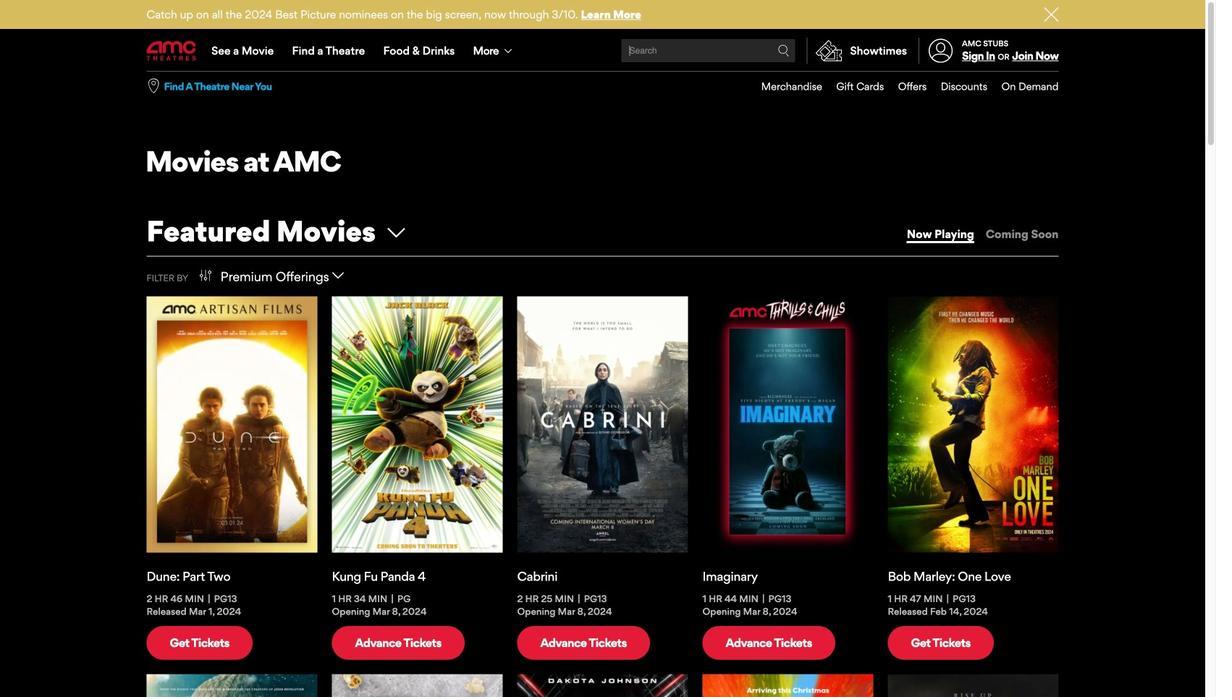 Task type: vqa. For each thing, say whether or not it's contained in the screenshot.
search the AMC website "text field"
yes



Task type: locate. For each thing, give the bounding box(es) containing it.
showtimes image
[[808, 38, 851, 64]]

search the AMC website text field
[[627, 45, 778, 56]]

movie poster for ordinary angels image
[[147, 674, 318, 697]]

5 menu item from the left
[[988, 72, 1059, 101]]

menu
[[147, 30, 1059, 71], [747, 72, 1059, 101]]

movie poster for migration image
[[703, 674, 874, 697]]

2 menu item from the left
[[823, 72, 884, 101]]

1 vertical spatial menu
[[747, 72, 1059, 101]]

4 menu item from the left
[[927, 72, 988, 101]]

amc logo image
[[147, 41, 197, 61], [147, 41, 197, 61]]

menu item
[[747, 72, 823, 101], [823, 72, 884, 101], [884, 72, 927, 101], [927, 72, 988, 101], [988, 72, 1059, 101]]

movie poster for madame web image
[[517, 674, 688, 697]]



Task type: describe. For each thing, give the bounding box(es) containing it.
movie poster for kung fu panda 4 image
[[332, 297, 503, 553]]

movie poster for imaginary image
[[703, 297, 874, 553]]

movie poster for amc screen unseen: march 11 image
[[332, 674, 503, 697]]

movie poster for the chosen: season 4 episodes 7-8 image
[[888, 674, 1059, 697]]

1 menu item from the left
[[747, 72, 823, 101]]

movie poster for bob marley: one love image
[[888, 297, 1059, 553]]

movie poster for cabrini image
[[517, 297, 688, 553]]

movie poster for dune: part two image
[[147, 297, 318, 553]]

3 menu item from the left
[[884, 72, 927, 101]]

sign in or join amc stubs element
[[919, 30, 1059, 71]]

cookie consent banner dialog
[[0, 658, 1206, 697]]

submit search icon image
[[778, 45, 790, 56]]

user profile image
[[921, 39, 961, 63]]

0 vertical spatial menu
[[147, 30, 1059, 71]]



